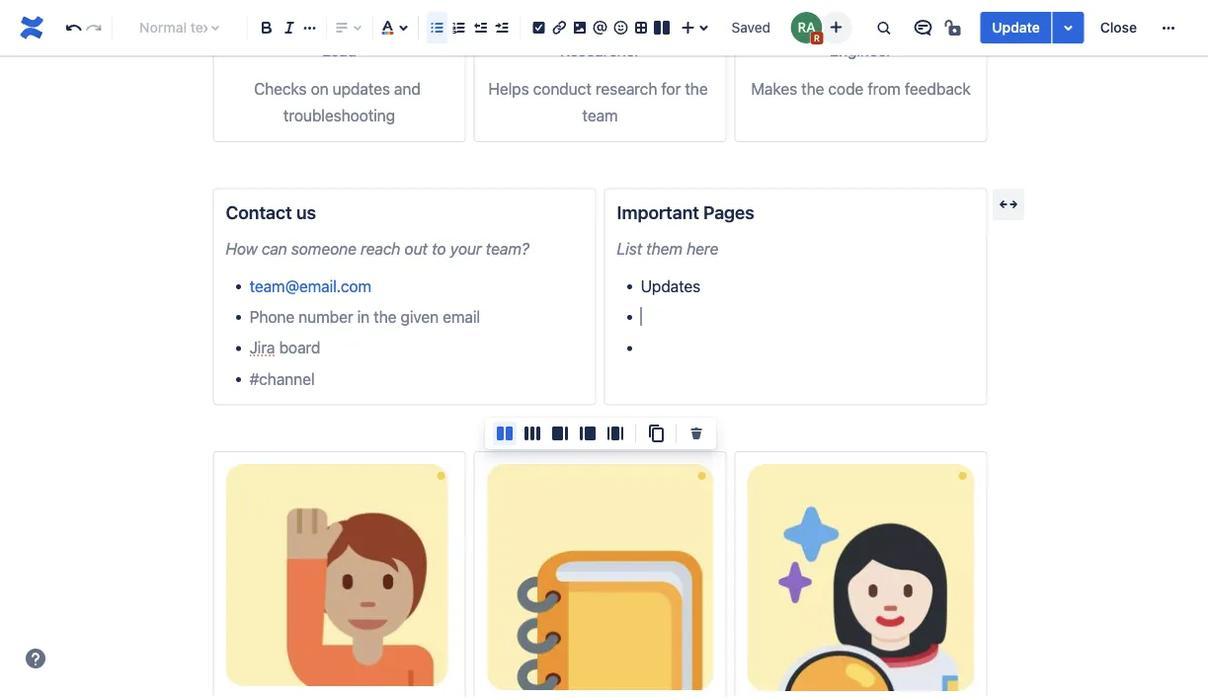 Task type: vqa. For each thing, say whether or not it's contained in the screenshot.
makes
yes



Task type: describe. For each thing, give the bounding box(es) containing it.
checks on updates and troubleshooting
[[254, 79, 425, 125]]

research
[[596, 79, 657, 98]]

contact
[[226, 202, 292, 223]]

troubleshooting
[[283, 106, 395, 125]]

outdent ⇧tab image
[[468, 16, 492, 40]]

lead
[[322, 40, 357, 59]]

on
[[311, 79, 329, 98]]

0 horizontal spatial the
[[374, 307, 397, 326]]

to
[[432, 239, 446, 258]]

here
[[687, 239, 719, 258]]

redo ⌘⇧z image
[[82, 16, 106, 40]]

email
[[443, 307, 480, 326]]

phone number in the given email
[[250, 307, 480, 326]]

from
[[868, 79, 901, 98]]

copy image
[[644, 422, 668, 446]]

how
[[226, 239, 258, 258]]

makes
[[751, 79, 797, 98]]

no restrictions image
[[943, 16, 967, 40]]

makes the code from feedback
[[751, 79, 971, 98]]

adjust update settings image
[[1057, 16, 1081, 40]]

#channel
[[250, 370, 315, 388]]

important
[[617, 202, 699, 223]]

invite to edit image
[[824, 15, 848, 39]]

in
[[357, 307, 370, 326]]

phone
[[250, 307, 295, 326]]

code
[[828, 79, 864, 98]]

them
[[646, 239, 683, 258]]

how can someone reach out to your team?
[[226, 239, 529, 258]]

layouts image
[[650, 16, 674, 40]]

add image, video, or file image
[[568, 16, 592, 40]]

three columns with sidebars image
[[604, 422, 627, 446]]

find and replace image
[[872, 16, 895, 40]]

helps
[[488, 79, 529, 98]]



Task type: locate. For each thing, give the bounding box(es) containing it.
important pages
[[617, 202, 755, 223]]

update button
[[980, 12, 1052, 43]]

more formatting image
[[298, 16, 322, 40]]

jira board
[[250, 339, 321, 357]]

pages
[[704, 202, 755, 223]]

us
[[296, 202, 316, 223]]

the inside "helps conduct research for the team"
[[685, 79, 708, 98]]

italic ⌘i image
[[278, 16, 301, 40]]

list them here
[[617, 239, 719, 258]]

someone
[[291, 239, 357, 258]]

the right for
[[685, 79, 708, 98]]

the right in
[[374, 307, 397, 326]]

left sidebar image
[[576, 422, 600, 446]]

close button
[[1089, 12, 1149, 43]]

team?
[[486, 239, 529, 258]]

updates
[[641, 276, 701, 295]]

help image
[[24, 647, 47, 671]]

the
[[685, 79, 708, 98], [801, 79, 824, 98], [374, 307, 397, 326]]

and
[[394, 79, 421, 98]]

emoji image
[[609, 16, 633, 40]]

comment icon image
[[911, 16, 935, 40]]

engineer
[[830, 40, 892, 59]]

bullet list ⌘⇧8 image
[[425, 16, 449, 40]]

contact us
[[226, 202, 316, 223]]

team@email.com
[[250, 276, 371, 295]]

team@email.com link
[[250, 276, 371, 295]]

for
[[661, 79, 681, 98]]

2 horizontal spatial the
[[801, 79, 824, 98]]

jira
[[250, 339, 275, 357]]

more image
[[1157, 16, 1181, 40]]

checks
[[254, 79, 307, 98]]

board
[[279, 339, 321, 357]]

indent tab image
[[490, 16, 513, 40]]

team
[[582, 106, 618, 125]]

bold ⌘b image
[[255, 16, 279, 40]]

ruby anderson image
[[791, 12, 822, 43]]

updates
[[333, 79, 390, 98]]

1 horizontal spatial the
[[685, 79, 708, 98]]

researcher
[[560, 40, 640, 59]]

go wide image
[[997, 193, 1021, 216]]

number
[[299, 307, 353, 326]]

action item image
[[527, 16, 551, 40]]

the left code
[[801, 79, 824, 98]]

helps conduct research for the team
[[488, 79, 712, 125]]

numbered list ⌘⇧7 image
[[447, 16, 471, 40]]

confluence image
[[16, 12, 47, 43], [16, 12, 47, 43]]

given
[[401, 307, 439, 326]]

conduct
[[533, 79, 592, 98]]

reach
[[361, 239, 401, 258]]

can
[[262, 239, 287, 258]]

list
[[617, 239, 642, 258]]

saved
[[732, 19, 771, 36]]

two columns image
[[493, 422, 517, 446]]

undo ⌘z image
[[62, 16, 85, 40]]

feedback
[[905, 79, 971, 98]]

three columns image
[[521, 422, 544, 446]]

remove image
[[685, 422, 708, 446]]

table image
[[630, 16, 653, 40]]

link image
[[548, 16, 571, 40]]

your
[[450, 239, 482, 258]]

close
[[1100, 19, 1137, 36]]

right sidebar image
[[548, 422, 572, 446]]

mention image
[[589, 16, 612, 40]]

update
[[992, 19, 1040, 36]]

out
[[405, 239, 428, 258]]



